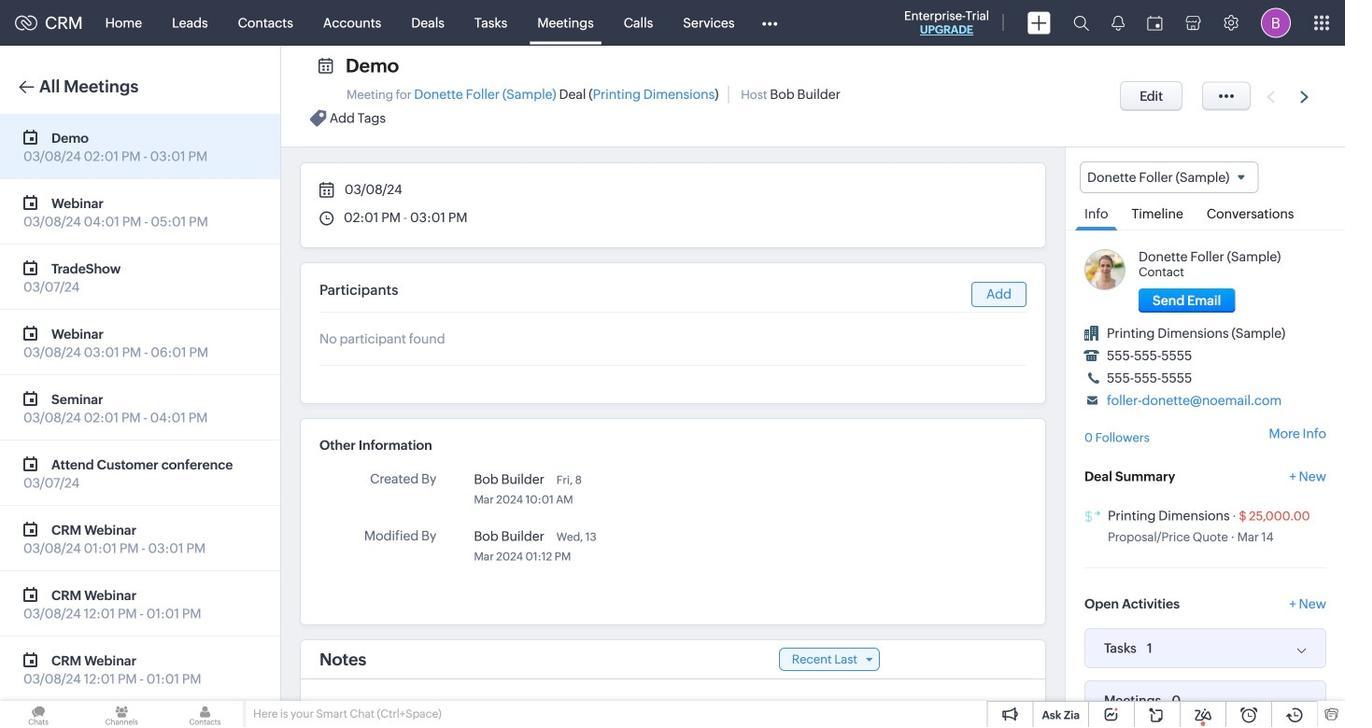 Task type: describe. For each thing, give the bounding box(es) containing it.
previous record image
[[1267, 91, 1276, 103]]

logo image
[[15, 15, 37, 30]]

profile image
[[1262, 8, 1291, 38]]

channels image
[[83, 702, 160, 728]]

Other Modules field
[[750, 8, 790, 38]]

search element
[[1062, 0, 1101, 46]]

create menu image
[[1028, 12, 1051, 34]]

profile element
[[1250, 0, 1303, 45]]

calendar image
[[1148, 15, 1163, 30]]

search image
[[1074, 15, 1090, 31]]



Task type: vqa. For each thing, say whether or not it's contained in the screenshot.
'New' inside New link
no



Task type: locate. For each thing, give the bounding box(es) containing it.
next record image
[[1301, 91, 1313, 103]]

create menu element
[[1017, 0, 1062, 45]]

chats image
[[0, 702, 77, 728]]

None field
[[1080, 162, 1259, 194]]

contacts image
[[167, 702, 244, 728]]

signals image
[[1112, 15, 1125, 31]]

None button
[[1120, 81, 1183, 111], [1139, 289, 1236, 313], [1120, 81, 1183, 111], [1139, 289, 1236, 313]]

signals element
[[1101, 0, 1136, 46]]



